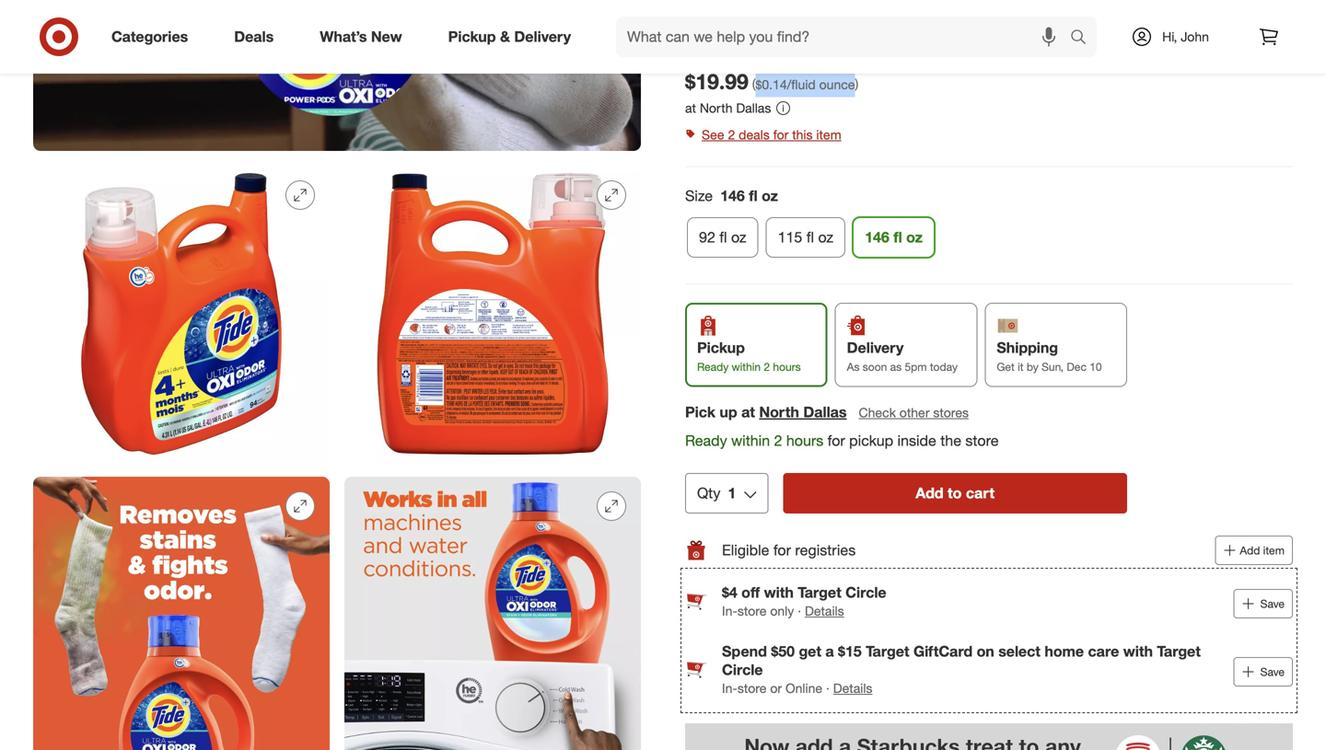 Task type: vqa. For each thing, say whether or not it's contained in the screenshot.
Nestle
no



Task type: locate. For each thing, give the bounding box(es) containing it.
circle down registries
[[846, 584, 887, 602]]

0 vertical spatial circle
[[846, 584, 887, 602]]

&
[[500, 28, 510, 46]]

1 vertical spatial circle
[[722, 662, 763, 680]]

categories
[[111, 28, 188, 46]]

delivery right &
[[515, 28, 571, 46]]

1 vertical spatial within
[[732, 432, 770, 450]]

1 horizontal spatial pickup
[[698, 339, 745, 357]]

(
[[753, 77, 756, 93]]

for left this
[[774, 126, 789, 143]]

details up a
[[805, 604, 845, 620]]

1 horizontal spatial north
[[760, 403, 800, 421]]

in-
[[722, 604, 738, 620], [722, 681, 738, 697]]

$19.99 ( $0.14 /fluid ounce )
[[686, 69, 859, 95]]

146
[[721, 187, 745, 205], [865, 229, 890, 247]]

ready up pick
[[698, 360, 729, 374]]

target inside $4 off with target circle in-store only ∙ details
[[798, 584, 842, 602]]

north right up
[[760, 403, 800, 421]]

1 save from the top
[[1261, 598, 1285, 611]]

target
[[798, 584, 842, 602], [866, 643, 910, 661], [1158, 643, 1201, 661]]

with
[[764, 584, 794, 602], [1124, 643, 1154, 661]]

0 horizontal spatial with
[[764, 584, 794, 602]]

ready down pick
[[686, 432, 728, 450]]

fl
[[749, 187, 758, 205], [720, 229, 728, 247], [807, 229, 815, 247], [894, 229, 903, 247]]

dallas down (
[[737, 100, 772, 116]]

with up the only
[[764, 584, 794, 602]]

1 vertical spatial details button
[[834, 680, 873, 699]]

add inside button
[[1241, 544, 1261, 558]]

pickup up up
[[698, 339, 745, 357]]

1 horizontal spatial circle
[[846, 584, 887, 602]]

0 vertical spatial ready
[[698, 360, 729, 374]]

1 horizontal spatial add
[[1241, 544, 1261, 558]]

at north dallas
[[686, 100, 772, 116]]

circle inside $4 off with target circle in-store only ∙ details
[[846, 584, 887, 602]]

2 save from the top
[[1261, 666, 1285, 680]]

pickup inside 'pickup ready within 2 hours'
[[698, 339, 745, 357]]

see
[[702, 126, 725, 143]]

save for $4 off with target circle
[[1261, 598, 1285, 611]]

pickup for &
[[448, 28, 496, 46]]

146 right size
[[721, 187, 745, 205]]

0 horizontal spatial ∙
[[798, 604, 802, 620]]

146 fl oz
[[865, 229, 923, 247]]

1 horizontal spatial dallas
[[804, 403, 847, 421]]

target right $15
[[866, 643, 910, 661]]

oz inside "link"
[[732, 229, 747, 247]]

1 horizontal spatial ∙
[[826, 681, 830, 697]]

146 fl oz link
[[853, 218, 935, 258]]

hours down north dallas button at the right bottom of page
[[787, 432, 824, 450]]

1
[[728, 485, 736, 503]]

1 horizontal spatial target
[[866, 643, 910, 661]]

details button down $15
[[834, 680, 873, 699]]

for right eligible
[[774, 542, 791, 560]]

1 vertical spatial at
[[742, 403, 756, 421]]

tide
[[686, 12, 728, 38]]

target right care
[[1158, 643, 1201, 661]]

0 vertical spatial item
[[817, 126, 842, 143]]

fl for 115 fl oz
[[807, 229, 815, 247]]

fl for 92 fl oz
[[720, 229, 728, 247]]

at right up
[[742, 403, 756, 421]]

details down $15
[[834, 681, 873, 697]]

1 vertical spatial in-
[[722, 681, 738, 697]]

by
[[1027, 360, 1039, 374]]

store inside $4 off with target circle in-store only ∙ details
[[738, 604, 767, 620]]

with inside $4 off with target circle in-store only ∙ details
[[764, 584, 794, 602]]

0 vertical spatial in-
[[722, 604, 738, 620]]

spend $50 get a $15 target giftcard on select home care with target circle in-store or online ∙ details
[[722, 643, 1201, 697]]

1 vertical spatial ∙
[[826, 681, 830, 697]]

0 vertical spatial add
[[916, 485, 944, 503]]

save for spend $50 get a $15 target giftcard on select home care with target circle
[[1261, 666, 1285, 680]]

/fluid
[[787, 77, 816, 93]]

item
[[817, 126, 842, 143], [1264, 544, 1285, 558]]

2 save button from the top
[[1234, 658, 1294, 687]]

save button
[[1234, 590, 1294, 619], [1234, 658, 1294, 687]]

tide liquid oxi + odor eliminator laundry detergent, 3 of 9 image
[[33, 166, 330, 463]]

1 horizontal spatial 146
[[865, 229, 890, 247]]

tide liquid oxi + odor eliminator laundry detergent
[[686, 12, 1214, 38]]

0 vertical spatial details
[[805, 604, 845, 620]]

store left or
[[738, 681, 767, 697]]

146 inside 146 fl oz link
[[865, 229, 890, 247]]

details
[[805, 604, 845, 620], [834, 681, 873, 697]]

add item button
[[1216, 536, 1294, 566]]

within up up
[[732, 360, 761, 374]]

∙ right online
[[826, 681, 830, 697]]

today
[[930, 360, 958, 374]]

1 horizontal spatial with
[[1124, 643, 1154, 661]]

1 vertical spatial with
[[1124, 643, 1154, 661]]

on
[[977, 643, 995, 661]]

115
[[778, 229, 803, 247]]

oz for 115 fl oz
[[819, 229, 834, 247]]

spend
[[722, 643, 767, 661]]

tide liquid oxi + odor eliminator laundry detergent, 4 of 9 image
[[345, 166, 641, 463]]

off
[[742, 584, 760, 602]]

tide liquid oxi + odor eliminator laundry detergent, 2 of 9, play video image
[[33, 0, 641, 151]]

92 fl oz link
[[687, 218, 759, 258]]

dec
[[1067, 360, 1087, 374]]

0 vertical spatial for
[[774, 126, 789, 143]]

circle down spend
[[722, 662, 763, 680]]

0 vertical spatial 146
[[721, 187, 745, 205]]

size 146 fl oz
[[686, 187, 779, 205]]

0 vertical spatial save
[[1261, 598, 1285, 611]]

0 horizontal spatial add
[[916, 485, 944, 503]]

0 horizontal spatial item
[[817, 126, 842, 143]]

hours up north dallas button at the right bottom of page
[[773, 360, 801, 374]]

item inside button
[[1264, 544, 1285, 558]]

1 vertical spatial store
[[738, 604, 767, 620]]

as
[[847, 360, 860, 374]]

pickup left &
[[448, 28, 496, 46]]

what's new link
[[304, 17, 425, 57]]

1 vertical spatial pickup
[[698, 339, 745, 357]]

hi, john
[[1163, 29, 1210, 45]]

to
[[948, 485, 962, 503]]

check
[[859, 405, 896, 421]]

0 horizontal spatial 146
[[721, 187, 745, 205]]

inside
[[898, 432, 937, 450]]

store down off
[[738, 604, 767, 620]]

0 horizontal spatial pickup
[[448, 28, 496, 46]]

What can we help you find? suggestions appear below search field
[[616, 17, 1075, 57]]

1 horizontal spatial delivery
[[847, 339, 904, 357]]

detergent
[[1113, 12, 1214, 38]]

details button up a
[[805, 603, 845, 621]]

1 vertical spatial details
[[834, 681, 873, 697]]

1 vertical spatial save button
[[1234, 658, 1294, 687]]

in- inside spend $50 get a $15 target giftcard on select home care with target circle in-store or online ∙ details
[[722, 681, 738, 697]]

1 vertical spatial 146
[[865, 229, 890, 247]]

at down $19.99 at the right of page
[[686, 100, 697, 116]]

shipping
[[997, 339, 1059, 357]]

at
[[686, 100, 697, 116], [742, 403, 756, 421]]

store inside spend $50 get a $15 target giftcard on select home care with target circle in-store or online ∙ details
[[738, 681, 767, 697]]

pickup for ready
[[698, 339, 745, 357]]

0 vertical spatial store
[[966, 432, 999, 450]]

0 vertical spatial delivery
[[515, 28, 571, 46]]

1 vertical spatial save
[[1261, 666, 1285, 680]]

1 within from the top
[[732, 360, 761, 374]]

circle inside spend $50 get a $15 target giftcard on select home care with target circle in-store or online ∙ details
[[722, 662, 763, 680]]

1 vertical spatial add
[[1241, 544, 1261, 558]]

add for add to cart
[[916, 485, 944, 503]]

0 horizontal spatial target
[[798, 584, 842, 602]]

for inside 'see 2 deals for this item' link
[[774, 126, 789, 143]]

north down $19.99 at the right of page
[[700, 100, 733, 116]]

in- down $4
[[722, 604, 738, 620]]

2 in- from the top
[[722, 681, 738, 697]]

ready within 2 hours for pickup inside the store
[[686, 432, 999, 450]]

search
[[1062, 30, 1107, 48]]

add for add item
[[1241, 544, 1261, 558]]

1 vertical spatial delivery
[[847, 339, 904, 357]]

0 horizontal spatial delivery
[[515, 28, 571, 46]]

pickup & delivery
[[448, 28, 571, 46]]

2 vertical spatial store
[[738, 681, 767, 697]]

add
[[916, 485, 944, 503], [1241, 544, 1261, 558]]

∙ right the only
[[798, 604, 802, 620]]

0 vertical spatial pickup
[[448, 28, 496, 46]]

0 vertical spatial save button
[[1234, 590, 1294, 619]]

delivery
[[515, 28, 571, 46], [847, 339, 904, 357]]

2 up pick up at north dallas
[[764, 360, 770, 374]]

dallas
[[737, 100, 772, 116], [804, 403, 847, 421]]

fl inside "link"
[[720, 229, 728, 247]]

circle
[[846, 584, 887, 602], [722, 662, 763, 680]]

146 right the '115 fl oz'
[[865, 229, 890, 247]]

)
[[856, 77, 859, 93]]

2 within from the top
[[732, 432, 770, 450]]

for left the pickup
[[828, 432, 846, 450]]

0 vertical spatial within
[[732, 360, 761, 374]]

north
[[700, 100, 733, 116], [760, 403, 800, 421]]

hi,
[[1163, 29, 1178, 45]]

pick
[[686, 403, 716, 421]]

$4
[[722, 584, 738, 602]]

1104
[[772, 44, 801, 60]]

delivery up soon
[[847, 339, 904, 357]]

target down registries
[[798, 584, 842, 602]]

with right care
[[1124, 643, 1154, 661]]

2 vertical spatial for
[[774, 542, 791, 560]]

$15
[[839, 643, 862, 661]]

delivery inside delivery as soon as 5pm today
[[847, 339, 904, 357]]

2 down oxi
[[831, 44, 838, 61]]

group
[[684, 185, 1294, 265]]

0 vertical spatial dallas
[[737, 100, 772, 116]]

in- down spend
[[722, 681, 738, 697]]

1 in- from the top
[[722, 604, 738, 620]]

pickup inside 'link'
[[448, 28, 496, 46]]

dallas up ready within 2 hours for pickup inside the store
[[804, 403, 847, 421]]

pickup
[[448, 28, 496, 46], [698, 339, 745, 357]]

0 horizontal spatial circle
[[722, 662, 763, 680]]

laundry
[[1024, 12, 1107, 38]]

1 vertical spatial item
[[1264, 544, 1285, 558]]

$50
[[772, 643, 795, 661]]

within down pick up at north dallas
[[732, 432, 770, 450]]

store right the
[[966, 432, 999, 450]]

0 vertical spatial hours
[[773, 360, 801, 374]]

1104 link
[[686, 42, 819, 65]]

tide liquid oxi + odor eliminator laundry detergent, 6 of 9 image
[[345, 478, 641, 751]]

1 horizontal spatial item
[[1264, 544, 1285, 558]]

or
[[771, 681, 782, 697]]

0 horizontal spatial at
[[686, 100, 697, 116]]

add inside button
[[916, 485, 944, 503]]

within
[[732, 360, 761, 374], [732, 432, 770, 450]]

details button
[[805, 603, 845, 621], [834, 680, 873, 699]]

0 horizontal spatial north
[[700, 100, 733, 116]]

deals
[[234, 28, 274, 46]]

hours
[[773, 360, 801, 374], [787, 432, 824, 450]]

0 vertical spatial details button
[[805, 603, 845, 621]]

1 save button from the top
[[1234, 590, 1294, 619]]

0 vertical spatial ∙
[[798, 604, 802, 620]]

0 vertical spatial with
[[764, 584, 794, 602]]

what's
[[320, 28, 367, 46]]

oz
[[762, 187, 779, 205], [732, 229, 747, 247], [819, 229, 834, 247], [907, 229, 923, 247]]



Task type: describe. For each thing, give the bounding box(es) containing it.
2 questions
[[831, 44, 900, 61]]

what's new
[[320, 28, 402, 46]]

get
[[997, 360, 1015, 374]]

pickup
[[850, 432, 894, 450]]

with inside spend $50 get a $15 target giftcard on select home care with target circle in-store or online ∙ details
[[1124, 643, 1154, 661]]

10
[[1090, 360, 1103, 374]]

add to cart
[[916, 485, 995, 503]]

within inside 'pickup ready within 2 hours'
[[732, 360, 761, 374]]

0 vertical spatial at
[[686, 100, 697, 116]]

$4 off with target circle in-store only ∙ details
[[722, 584, 887, 620]]

2 questions link
[[823, 42, 900, 63]]

hours inside 'pickup ready within 2 hours'
[[773, 360, 801, 374]]

1 vertical spatial hours
[[787, 432, 824, 450]]

liquid
[[734, 12, 796, 38]]

oxi
[[802, 12, 836, 38]]

select
[[999, 643, 1041, 661]]

2 inside 'pickup ready within 2 hours'
[[764, 360, 770, 374]]

delivery inside 'link'
[[515, 28, 571, 46]]

qty 1
[[698, 485, 736, 503]]

registries
[[796, 542, 856, 560]]

92 fl oz
[[699, 229, 747, 247]]

115 fl oz
[[778, 229, 834, 247]]

this
[[793, 126, 813, 143]]

up
[[720, 403, 738, 421]]

∙ inside spend $50 get a $15 target giftcard on select home care with target circle in-store or online ∙ details
[[826, 681, 830, 697]]

pick up at north dallas
[[686, 403, 847, 421]]

1 horizontal spatial at
[[742, 403, 756, 421]]

2 down pick up at north dallas
[[775, 432, 783, 450]]

delivery as soon as 5pm today
[[847, 339, 958, 374]]

get
[[799, 643, 822, 661]]

details inside spend $50 get a $15 target giftcard on select home care with target circle in-store or online ∙ details
[[834, 681, 873, 697]]

0 vertical spatial north
[[700, 100, 733, 116]]

1 vertical spatial ready
[[686, 432, 728, 450]]

ounce
[[820, 77, 856, 93]]

+
[[841, 12, 854, 38]]

eligible for registries
[[722, 542, 856, 560]]

see 2 deals for this item link
[[686, 122, 1294, 148]]

2 horizontal spatial target
[[1158, 643, 1201, 661]]

a
[[826, 643, 834, 661]]

save button for $4 off with target circle
[[1234, 590, 1294, 619]]

1 vertical spatial for
[[828, 432, 846, 450]]

5pm
[[905, 360, 927, 374]]

pickup & delivery link
[[433, 17, 594, 57]]

details inside $4 off with target circle in-store only ∙ details
[[805, 604, 845, 620]]

stores
[[934, 405, 969, 421]]

1 vertical spatial dallas
[[804, 403, 847, 421]]

pickup ready within 2 hours
[[698, 339, 801, 374]]

north dallas button
[[760, 402, 847, 423]]

115 fl oz link
[[766, 218, 846, 258]]

john
[[1182, 29, 1210, 45]]

details button for $15
[[834, 680, 873, 699]]

check other stores
[[859, 405, 969, 421]]

ready inside 'pickup ready within 2 hours'
[[698, 360, 729, 374]]

deals link
[[219, 17, 297, 57]]

cart
[[966, 485, 995, 503]]

eliminator
[[916, 12, 1018, 38]]

add item
[[1241, 544, 1285, 558]]

1 vertical spatial north
[[760, 403, 800, 421]]

∙ inside $4 off with target circle in-store only ∙ details
[[798, 604, 802, 620]]

qty
[[698, 485, 721, 503]]

tide liquid oxi + odor eliminator laundry detergent, 5 of 9 image
[[33, 478, 330, 751]]

92
[[699, 229, 716, 247]]

oz for 146 fl oz
[[907, 229, 923, 247]]

group containing size
[[684, 185, 1294, 265]]

the
[[941, 432, 962, 450]]

odor
[[860, 12, 910, 38]]

questions
[[842, 44, 900, 61]]

add to cart button
[[783, 474, 1128, 514]]

$0.14
[[756, 77, 787, 93]]

care
[[1089, 643, 1120, 661]]

new
[[371, 28, 402, 46]]

in- inside $4 off with target circle in-store only ∙ details
[[722, 604, 738, 620]]

categories link
[[96, 17, 211, 57]]

deals
[[739, 126, 770, 143]]

deals element
[[686, 573, 1294, 710]]

sun,
[[1042, 360, 1064, 374]]

oz for 92 fl oz
[[732, 229, 747, 247]]

see 2 deals for this item
[[702, 126, 842, 143]]

details button for circle
[[805, 603, 845, 621]]

as
[[891, 360, 902, 374]]

$19.99
[[686, 69, 749, 95]]

shipping get it by sun, dec 10
[[997, 339, 1103, 374]]

it
[[1018, 360, 1024, 374]]

save button for spend $50 get a $15 target giftcard on select home care with target circle
[[1234, 658, 1294, 687]]

eligible
[[722, 542, 770, 560]]

2 right see
[[728, 126, 736, 143]]

check other stores button
[[858, 403, 970, 423]]

home
[[1045, 643, 1085, 661]]

0 horizontal spatial dallas
[[737, 100, 772, 116]]

online
[[786, 681, 823, 697]]

advertisement region
[[686, 724, 1294, 751]]

only
[[771, 604, 795, 620]]

fl for 146 fl oz
[[894, 229, 903, 247]]



